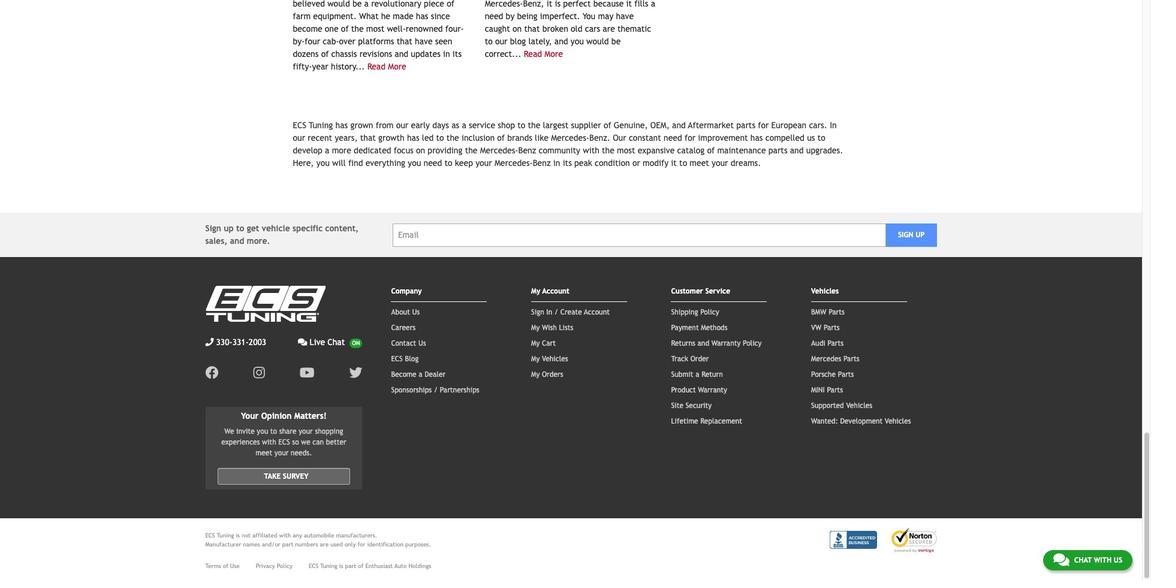 Task type: describe. For each thing, give the bounding box(es) containing it.
tuning for not
[[217, 532, 234, 539]]

we
[[301, 438, 310, 447]]

from
[[376, 121, 394, 130]]

wanted: development vehicles link
[[811, 418, 911, 426]]

with inside the we invite you to share your shopping experiences with ecs so we can better meet your needs.
[[262, 438, 276, 447]]

vw parts link
[[811, 324, 840, 332]]

cart
[[542, 340, 556, 348]]

community
[[539, 146, 580, 156]]

1 vertical spatial in
[[546, 308, 552, 317]]

identification
[[367, 541, 403, 548]]

automobile
[[304, 532, 334, 539]]

your right keep
[[476, 159, 492, 168]]

to down providing
[[445, 159, 452, 168]]

tuning for part
[[320, 563, 337, 570]]

cars.
[[809, 121, 827, 130]]

1 vertical spatial mercedes-
[[480, 146, 518, 156]]

manufacturer
[[205, 541, 241, 548]]

careers link
[[391, 324, 416, 332]]

providing
[[428, 146, 462, 156]]

to right us
[[818, 133, 825, 143]]

with inside ecs tuning is not affiliated with any automobile manufacturers. manufacturer names and/or part numbers are used only for identification purposes.
[[279, 532, 291, 539]]

my for my cart
[[531, 340, 540, 348]]

ecs tuning is part of enthusiast auto holdings
[[309, 563, 431, 570]]

catalog
[[677, 146, 705, 156]]

for inside ecs tuning is not affiliated with any automobile manufacturers. manufacturer names and/or part numbers are used only for identification purposes.
[[358, 541, 365, 548]]

benz.
[[589, 133, 610, 143]]

wanted:
[[811, 418, 838, 426]]

maintenance
[[717, 146, 766, 156]]

that
[[360, 133, 376, 143]]

site security
[[671, 402, 712, 410]]

experiences
[[221, 438, 260, 447]]

modify
[[643, 159, 669, 168]]

a left return
[[696, 371, 699, 379]]

lifetime replacement link
[[671, 418, 742, 426]]

us
[[807, 133, 815, 143]]

to inside the we invite you to share your shopping experiences with ecs so we can better meet your needs.
[[270, 428, 277, 436]]

my orders link
[[531, 371, 563, 379]]

facebook logo image
[[205, 367, 219, 380]]

porsche
[[811, 371, 836, 379]]

youtube logo image
[[300, 367, 314, 380]]

auto
[[394, 563, 407, 570]]

contact us link
[[391, 340, 426, 348]]

needs.
[[291, 449, 312, 458]]

to right it
[[679, 159, 687, 168]]

comments image
[[1053, 553, 1069, 567]]

privacy policy
[[256, 563, 293, 570]]

terms of use
[[205, 563, 240, 570]]

largest
[[543, 121, 569, 130]]

vehicles right development
[[885, 418, 911, 426]]

security
[[686, 402, 712, 410]]

instagram logo image
[[253, 367, 265, 380]]

parts for bmw parts
[[829, 308, 845, 317]]

site
[[671, 402, 683, 410]]

live chat link
[[298, 337, 362, 349]]

part inside ecs tuning is not affiliated with any automobile manufacturers. manufacturer names and/or part numbers are used only for identification purposes.
[[282, 541, 293, 548]]

supported vehicles link
[[811, 402, 872, 410]]

parts for mercedes parts
[[843, 355, 860, 364]]

1 vertical spatial part
[[345, 563, 356, 570]]

supplier
[[571, 121, 601, 130]]

my wish lists
[[531, 324, 573, 332]]

audi
[[811, 340, 825, 348]]

and inside sign up to get vehicle specific content, sales, and more.
[[230, 236, 244, 246]]

live
[[310, 338, 325, 347]]

1 vertical spatial /
[[434, 386, 438, 395]]

vehicles up orders
[[542, 355, 568, 364]]

sign up button
[[886, 224, 937, 247]]

my for my wish lists
[[531, 324, 540, 332]]

and/or
[[262, 541, 280, 548]]

2003
[[249, 338, 266, 347]]

any
[[293, 532, 302, 539]]

dealer
[[425, 371, 446, 379]]

the up condition
[[602, 146, 614, 156]]

ecs for ecs tuning is not affiliated with any automobile manufacturers. manufacturer names and/or part numbers are used only for identification purposes.
[[205, 532, 215, 539]]

customer
[[671, 287, 703, 296]]

ecs tuning image
[[205, 286, 325, 322]]

develop
[[293, 146, 322, 156]]

get
[[247, 224, 259, 233]]

or
[[632, 159, 640, 168]]

meet inside the we invite you to share your shopping experiences with ecs so we can better meet your needs.
[[256, 449, 272, 458]]

returns and warranty policy link
[[671, 340, 762, 348]]

us for about us
[[412, 308, 420, 317]]

porsche parts link
[[811, 371, 854, 379]]

improvement
[[698, 133, 748, 143]]

tuning for grown
[[309, 121, 333, 130]]

everything
[[366, 159, 405, 168]]

mercedes parts link
[[811, 355, 860, 364]]

inclusion
[[462, 133, 495, 143]]

shop
[[498, 121, 515, 130]]

bmw parts link
[[811, 308, 845, 317]]

1 vertical spatial warranty
[[698, 386, 727, 395]]

take survey
[[264, 473, 309, 481]]

sponsorships / partnerships link
[[391, 386, 479, 395]]

about
[[391, 308, 410, 317]]

0 horizontal spatial account
[[542, 287, 569, 296]]

to inside sign up to get vehicle specific content, sales, and more.
[[236, 224, 244, 233]]

up for sign up
[[916, 231, 925, 239]]

site security link
[[671, 402, 712, 410]]

1 vertical spatial account
[[584, 308, 610, 317]]

mercedes
[[811, 355, 841, 364]]

take survey link
[[217, 468, 350, 485]]

1 vertical spatial our
[[293, 133, 305, 143]]

1 vertical spatial for
[[685, 133, 696, 143]]

audi parts
[[811, 340, 844, 348]]

not
[[242, 532, 251, 539]]

become a dealer
[[391, 371, 446, 379]]

sign in / create account
[[531, 308, 610, 317]]

more for left read more link
[[388, 62, 406, 72]]

1 horizontal spatial has
[[407, 133, 419, 143]]

my orders
[[531, 371, 563, 379]]

your
[[241, 412, 259, 421]]

shipping policy link
[[671, 308, 719, 317]]

1 horizontal spatial read
[[524, 49, 542, 59]]

can
[[313, 438, 324, 447]]

mini parts link
[[811, 386, 843, 395]]

is for not
[[236, 532, 240, 539]]

vehicles up the bmw parts
[[811, 287, 839, 296]]

0 horizontal spatial chat
[[328, 338, 345, 347]]

become
[[391, 371, 416, 379]]

phone image
[[205, 338, 214, 347]]

sponsorships
[[391, 386, 432, 395]]

1 horizontal spatial parts
[[768, 146, 788, 156]]

parts for vw parts
[[824, 324, 840, 332]]

privacy policy link
[[256, 562, 293, 571]]

order
[[690, 355, 709, 364]]

of down improvement
[[707, 146, 715, 156]]

the down inclusion
[[465, 146, 478, 156]]

2 horizontal spatial has
[[751, 133, 763, 143]]

0 vertical spatial our
[[396, 121, 408, 130]]

recent
[[308, 133, 332, 143]]

product
[[671, 386, 696, 395]]

comments image
[[298, 338, 307, 347]]

a right as
[[462, 121, 466, 130]]

ecs inside the we invite you to share your shopping experiences with ecs so we can better meet your needs.
[[278, 438, 290, 447]]



Task type: locate. For each thing, give the bounding box(es) containing it.
tuning up manufacturer
[[217, 532, 234, 539]]

of inside the terms of use link
[[223, 563, 228, 570]]

1 vertical spatial benz
[[533, 159, 551, 168]]

company
[[391, 287, 422, 296]]

and down 'compelled'
[[790, 146, 804, 156]]

0 horizontal spatial our
[[293, 133, 305, 143]]

porsche parts
[[811, 371, 854, 379]]

1 horizontal spatial is
[[339, 563, 343, 570]]

payment methods link
[[671, 324, 728, 332]]

0 vertical spatial meet
[[690, 159, 709, 168]]

you right invite
[[257, 428, 268, 436]]

1 vertical spatial need
[[424, 159, 442, 168]]

ecs for ecs tuning has grown from our early days as a service shop to the largest supplier of genuine, oem, and aftermarket parts for european cars. in our recent years, that growth has led to the inclusion of brands like mercedes-benz. our constant need for improvement has compelled us to develop a more dedicated focus on providing the mercedes-benz community with the most expansive catalog of maintenance parts and upgrades. here, you will find everything you need to keep your mercedes-benz in its peak condition or modify it to meet your dreams.
[[293, 121, 306, 130]]

careers
[[391, 324, 416, 332]]

0 vertical spatial us
[[412, 308, 420, 317]]

0 vertical spatial benz
[[518, 146, 536, 156]]

ecs inside ecs tuning has grown from our early days as a service shop to the largest supplier of genuine, oem, and aftermarket parts for european cars. in our recent years, that growth has led to the inclusion of brands like mercedes-benz. our constant need for improvement has compelled us to develop a more dedicated focus on providing the mercedes-benz community with the most expansive catalog of maintenance parts and upgrades. here, you will find everything you need to keep your mercedes-benz in its peak condition or modify it to meet your dreams.
[[293, 121, 306, 130]]

numbers
[[295, 541, 318, 548]]

read more for the top read more link
[[524, 49, 563, 59]]

use
[[230, 563, 240, 570]]

1 my from the top
[[531, 287, 540, 296]]

0 horizontal spatial is
[[236, 532, 240, 539]]

more for the top read more link
[[545, 49, 563, 59]]

1 vertical spatial read more
[[367, 62, 406, 72]]

manufacturers.
[[336, 532, 377, 539]]

is for part
[[339, 563, 343, 570]]

my vehicles
[[531, 355, 568, 364]]

1 horizontal spatial up
[[916, 231, 925, 239]]

and right oem,
[[672, 121, 686, 130]]

meet up the "take"
[[256, 449, 272, 458]]

1 vertical spatial tuning
[[217, 532, 234, 539]]

1 horizontal spatial you
[[316, 159, 330, 168]]

0 horizontal spatial read more link
[[367, 62, 406, 72]]

audi parts link
[[811, 340, 844, 348]]

ecs inside ecs tuning is not affiliated with any automobile manufacturers. manufacturer names and/or part numbers are used only for identification purposes.
[[205, 532, 215, 539]]

up inside sign up to get vehicle specific content, sales, and more.
[[224, 224, 234, 233]]

sign for sign in / create account
[[531, 308, 544, 317]]

0 vertical spatial parts
[[736, 121, 755, 130]]

of left enthusiast
[[358, 563, 364, 570]]

and up order
[[698, 340, 709, 348]]

parts
[[736, 121, 755, 130], [768, 146, 788, 156]]

1 vertical spatial read more link
[[367, 62, 406, 72]]

is down used at the left bottom
[[339, 563, 343, 570]]

vw parts
[[811, 324, 840, 332]]

4 my from the top
[[531, 355, 540, 364]]

tuning
[[309, 121, 333, 130], [217, 532, 234, 539], [320, 563, 337, 570]]

1 vertical spatial is
[[339, 563, 343, 570]]

0 vertical spatial part
[[282, 541, 293, 548]]

tuning inside ecs tuning has grown from our early days as a service shop to the largest supplier of genuine, oem, and aftermarket parts for european cars. in our recent years, that growth has led to the inclusion of brands like mercedes-benz. our constant need for improvement has compelled us to develop a more dedicated focus on providing the mercedes-benz community with the most expansive catalog of maintenance parts and upgrades. here, you will find everything you need to keep your mercedes-benz in its peak condition or modify it to meet your dreams.
[[309, 121, 333, 130]]

0 vertical spatial /
[[554, 308, 558, 317]]

chat
[[328, 338, 345, 347], [1074, 556, 1092, 565]]

1 vertical spatial read
[[367, 62, 386, 72]]

331-
[[232, 338, 249, 347]]

Email email field
[[393, 224, 886, 247]]

1 horizontal spatial meet
[[690, 159, 709, 168]]

grown
[[350, 121, 373, 130]]

ecs blog link
[[391, 355, 419, 364]]

ecs up manufacturer
[[205, 532, 215, 539]]

account right create
[[584, 308, 610, 317]]

1 horizontal spatial read more link
[[524, 49, 563, 59]]

0 horizontal spatial up
[[224, 224, 234, 233]]

0 horizontal spatial more
[[388, 62, 406, 72]]

bmw parts
[[811, 308, 845, 317]]

1 horizontal spatial our
[[396, 121, 408, 130]]

our up growth
[[396, 121, 408, 130]]

ecs left "so"
[[278, 438, 290, 447]]

my cart
[[531, 340, 556, 348]]

0 horizontal spatial has
[[335, 121, 348, 130]]

parts down porsche parts at bottom right
[[827, 386, 843, 395]]

ecs for ecs tuning is part of enthusiast auto holdings
[[309, 563, 318, 570]]

5 my from the top
[[531, 371, 540, 379]]

up inside "button"
[[916, 231, 925, 239]]

my up my wish lists "link"
[[531, 287, 540, 296]]

your left the needs.
[[274, 449, 289, 458]]

has up the years,
[[335, 121, 348, 130]]

1 horizontal spatial more
[[545, 49, 563, 59]]

part down only
[[345, 563, 356, 570]]

is left not
[[236, 532, 240, 539]]

read more for left read more link
[[367, 62, 406, 72]]

expansive
[[638, 146, 675, 156]]

0 vertical spatial is
[[236, 532, 240, 539]]

with
[[583, 146, 599, 156], [262, 438, 276, 447], [279, 532, 291, 539], [1094, 556, 1112, 565]]

take
[[264, 473, 281, 481]]

2 horizontal spatial policy
[[743, 340, 762, 348]]

sales,
[[205, 236, 227, 246]]

parts for porsche parts
[[838, 371, 854, 379]]

ecs up develop
[[293, 121, 306, 130]]

up for sign up to get vehicle specific content, sales, and more.
[[224, 224, 234, 233]]

0 vertical spatial in
[[830, 121, 837, 130]]

1 vertical spatial meet
[[256, 449, 272, 458]]

/ down dealer
[[434, 386, 438, 395]]

my down my cart
[[531, 355, 540, 364]]

track order
[[671, 355, 709, 364]]

2 vertical spatial tuning
[[320, 563, 337, 570]]

1 horizontal spatial /
[[554, 308, 558, 317]]

0 vertical spatial need
[[664, 133, 682, 143]]

shopping
[[315, 428, 343, 436]]

chat right comments image
[[1074, 556, 1092, 565]]

sign inside "button"
[[898, 231, 913, 239]]

parts up porsche parts at bottom right
[[843, 355, 860, 364]]

1 horizontal spatial account
[[584, 308, 610, 317]]

and right "sales,"
[[230, 236, 244, 246]]

2 vertical spatial mercedes-
[[495, 159, 533, 168]]

about us
[[391, 308, 420, 317]]

parts down mercedes parts link
[[838, 371, 854, 379]]

part down the any
[[282, 541, 293, 548]]

early
[[411, 121, 430, 130]]

of up benz.
[[604, 121, 611, 130]]

payment methods
[[671, 324, 728, 332]]

invite
[[236, 428, 255, 436]]

0 vertical spatial tuning
[[309, 121, 333, 130]]

read more
[[524, 49, 563, 59], [367, 62, 406, 72]]

track order link
[[671, 355, 709, 364]]

wish
[[542, 324, 557, 332]]

mercedes-
[[551, 133, 589, 143], [480, 146, 518, 156], [495, 159, 533, 168]]

customer service
[[671, 287, 730, 296]]

my left "wish"
[[531, 324, 540, 332]]

my left orders
[[531, 371, 540, 379]]

benz left in
[[533, 159, 551, 168]]

ecs
[[293, 121, 306, 130], [391, 355, 403, 364], [278, 438, 290, 447], [205, 532, 215, 539], [309, 563, 318, 570]]

returns
[[671, 340, 695, 348]]

vehicles up wanted: development vehicles link
[[846, 402, 872, 410]]

my left cart
[[531, 340, 540, 348]]

has down early on the left top of the page
[[407, 133, 419, 143]]

us for contact us
[[418, 340, 426, 348]]

1 horizontal spatial policy
[[700, 308, 719, 317]]

for down manufacturers.
[[358, 541, 365, 548]]

find
[[348, 159, 363, 168]]

keep
[[455, 159, 473, 168]]

chat with us
[[1074, 556, 1122, 565]]

1 vertical spatial parts
[[768, 146, 788, 156]]

0 vertical spatial chat
[[328, 338, 345, 347]]

parts up mercedes parts
[[828, 340, 844, 348]]

sign for sign up
[[898, 231, 913, 239]]

my wish lists link
[[531, 324, 573, 332]]

0 horizontal spatial policy
[[277, 563, 293, 570]]

1 horizontal spatial in
[[830, 121, 837, 130]]

0 vertical spatial mercedes-
[[551, 133, 589, 143]]

ecs tuning has grown from our early days as a service shop to the largest supplier of genuine, oem, and aftermarket parts for european cars. in our recent years, that growth has led to the inclusion of brands like mercedes-benz. our constant need for improvement has compelled us to develop a more dedicated focus on providing the mercedes-benz community with the most expansive catalog of maintenance parts and upgrades. here, you will find everything you need to keep your mercedes-benz in its peak condition or modify it to meet your dreams.
[[293, 121, 843, 168]]

the down as
[[447, 133, 459, 143]]

bmw
[[811, 308, 826, 317]]

up
[[224, 224, 234, 233], [916, 231, 925, 239]]

us right about
[[412, 308, 420, 317]]

need down oem,
[[664, 133, 682, 143]]

sign for sign up to get vehicle specific content, sales, and more.
[[205, 224, 221, 233]]

0 horizontal spatial meet
[[256, 449, 272, 458]]

of down shop
[[497, 133, 505, 143]]

1 vertical spatial us
[[418, 340, 426, 348]]

of left use
[[223, 563, 228, 570]]

policy for shipping policy
[[700, 308, 719, 317]]

benz down brands
[[518, 146, 536, 156]]

2 horizontal spatial sign
[[898, 231, 913, 239]]

0 horizontal spatial read
[[367, 62, 386, 72]]

supported vehicles
[[811, 402, 872, 410]]

for up catalog
[[685, 133, 696, 143]]

will
[[332, 159, 346, 168]]

warranty down methods
[[711, 340, 741, 348]]

supported
[[811, 402, 844, 410]]

parts right vw
[[824, 324, 840, 332]]

warranty down return
[[698, 386, 727, 395]]

2 horizontal spatial you
[[408, 159, 421, 168]]

need down on
[[424, 159, 442, 168]]

0 horizontal spatial need
[[424, 159, 442, 168]]

0 horizontal spatial read more
[[367, 62, 406, 72]]

my for my vehicles
[[531, 355, 540, 364]]

1 horizontal spatial read more
[[524, 49, 563, 59]]

here,
[[293, 159, 314, 168]]

0 horizontal spatial for
[[358, 541, 365, 548]]

chat with us link
[[1043, 550, 1133, 571]]

account up sign in / create account
[[542, 287, 569, 296]]

a left dealer
[[419, 371, 422, 379]]

it
[[671, 159, 677, 168]]

2 horizontal spatial for
[[758, 121, 769, 130]]

twitter logo image
[[349, 367, 362, 380]]

with up peak
[[583, 146, 599, 156]]

0 horizontal spatial parts
[[736, 121, 755, 130]]

0 horizontal spatial in
[[546, 308, 552, 317]]

the up like
[[528, 121, 540, 130]]

a left more
[[325, 146, 329, 156]]

in up "wish"
[[546, 308, 552, 317]]

chat right live
[[328, 338, 345, 347]]

1 horizontal spatial chat
[[1074, 556, 1092, 565]]

0 vertical spatial policy
[[700, 308, 719, 317]]

constant
[[629, 133, 661, 143]]

0 vertical spatial read more link
[[524, 49, 563, 59]]

become a dealer link
[[391, 371, 446, 379]]

service
[[469, 121, 495, 130]]

ecs left blog
[[391, 355, 403, 364]]

tuning inside ecs tuning is not affiliated with any automobile manufacturers. manufacturer names and/or part numbers are used only for identification purposes.
[[217, 532, 234, 539]]

3 my from the top
[[531, 340, 540, 348]]

only
[[345, 541, 356, 548]]

0 vertical spatial more
[[545, 49, 563, 59]]

are
[[320, 541, 329, 548]]

growth
[[378, 133, 404, 143]]

tuning down are at the left of the page
[[320, 563, 337, 570]]

focus
[[394, 146, 414, 156]]

with right comments image
[[1094, 556, 1112, 565]]

dreams.
[[731, 159, 761, 168]]

affiliated
[[252, 532, 277, 539]]

0 vertical spatial account
[[542, 287, 569, 296]]

ecs down the numbers
[[309, 563, 318, 570]]

policy for privacy policy
[[277, 563, 293, 570]]

2 vertical spatial for
[[358, 541, 365, 548]]

mini parts
[[811, 386, 843, 395]]

us right contact
[[418, 340, 426, 348]]

0 vertical spatial warranty
[[711, 340, 741, 348]]

my account
[[531, 287, 569, 296]]

parts down 'compelled'
[[768, 146, 788, 156]]

specific
[[293, 224, 323, 233]]

led
[[422, 133, 434, 143]]

my vehicles link
[[531, 355, 568, 364]]

meet inside ecs tuning has grown from our early days as a service shop to the largest supplier of genuine, oem, and aftermarket parts for european cars. in our recent years, that growth has led to the inclusion of brands like mercedes-benz. our constant need for improvement has compelled us to develop a more dedicated focus on providing the mercedes-benz community with the most expansive catalog of maintenance parts and upgrades. here, you will find everything you need to keep your mercedes-benz in its peak condition or modify it to meet your dreams.
[[690, 159, 709, 168]]

we
[[224, 428, 234, 436]]

1 horizontal spatial for
[[685, 133, 696, 143]]

2 my from the top
[[531, 324, 540, 332]]

to left share
[[270, 428, 277, 436]]

wanted: development vehicles
[[811, 418, 911, 426]]

you inside the we invite you to share your shopping experiences with ecs so we can better meet your needs.
[[257, 428, 268, 436]]

is inside ecs tuning is not affiliated with any automobile manufacturers. manufacturer names and/or part numbers are used only for identification purposes.
[[236, 532, 240, 539]]

parts
[[829, 308, 845, 317], [824, 324, 840, 332], [828, 340, 844, 348], [843, 355, 860, 364], [838, 371, 854, 379], [827, 386, 843, 395]]

our up develop
[[293, 133, 305, 143]]

development
[[840, 418, 883, 426]]

years,
[[335, 133, 358, 143]]

replacement
[[700, 418, 742, 426]]

in
[[830, 121, 837, 130], [546, 308, 552, 317]]

my for my account
[[531, 287, 540, 296]]

2 vertical spatial us
[[1114, 556, 1122, 565]]

in right cars.
[[830, 121, 837, 130]]

with left "so"
[[262, 438, 276, 447]]

has up maintenance
[[751, 133, 763, 143]]

my cart link
[[531, 340, 556, 348]]

in inside ecs tuning has grown from our early days as a service shop to the largest supplier of genuine, oem, and aftermarket parts for european cars. in our recent years, that growth has led to the inclusion of brands like mercedes-benz. our constant need for improvement has compelled us to develop a more dedicated focus on providing the mercedes-benz community with the most expansive catalog of maintenance parts and upgrades. here, you will find everything you need to keep your mercedes-benz in its peak condition or modify it to meet your dreams.
[[830, 121, 837, 130]]

ecs blog
[[391, 355, 419, 364]]

most
[[617, 146, 635, 156]]

1 horizontal spatial sign
[[531, 308, 544, 317]]

1 horizontal spatial part
[[345, 563, 356, 570]]

my for my orders
[[531, 371, 540, 379]]

you left will
[[316, 159, 330, 168]]

us right comments image
[[1114, 556, 1122, 565]]

us
[[412, 308, 420, 317], [418, 340, 426, 348], [1114, 556, 1122, 565]]

0 vertical spatial for
[[758, 121, 769, 130]]

2 vertical spatial policy
[[277, 563, 293, 570]]

0 vertical spatial read
[[524, 49, 542, 59]]

1 vertical spatial more
[[388, 62, 406, 72]]

you down on
[[408, 159, 421, 168]]

to up brands
[[518, 121, 525, 130]]

1 vertical spatial chat
[[1074, 556, 1092, 565]]

on
[[416, 146, 425, 156]]

parts up maintenance
[[736, 121, 755, 130]]

parts for audi parts
[[828, 340, 844, 348]]

to right led
[[436, 133, 444, 143]]

your up 'we' at bottom
[[299, 428, 313, 436]]

parts right bmw
[[829, 308, 845, 317]]

shipping
[[671, 308, 698, 317]]

with inside ecs tuning has grown from our early days as a service shop to the largest supplier of genuine, oem, and aftermarket parts for european cars. in our recent years, that growth has led to the inclusion of brands like mercedes-benz. our constant need for improvement has compelled us to develop a more dedicated focus on providing the mercedes-benz community with the most expansive catalog of maintenance parts and upgrades. here, you will find everything you need to keep your mercedes-benz in its peak condition or modify it to meet your dreams.
[[583, 146, 599, 156]]

1 vertical spatial policy
[[743, 340, 762, 348]]

for up 'compelled'
[[758, 121, 769, 130]]

product warranty
[[671, 386, 727, 395]]

used
[[330, 541, 343, 548]]

0 horizontal spatial part
[[282, 541, 293, 548]]

its
[[563, 159, 572, 168]]

mercedes parts
[[811, 355, 860, 364]]

share
[[279, 428, 297, 436]]

0 horizontal spatial sign
[[205, 224, 221, 233]]

tuning up recent
[[309, 121, 333, 130]]

/ left create
[[554, 308, 558, 317]]

sign inside sign up to get vehicle specific content, sales, and more.
[[205, 224, 221, 233]]

meet down catalog
[[690, 159, 709, 168]]

0 vertical spatial read more
[[524, 49, 563, 59]]

your down maintenance
[[712, 159, 728, 168]]

with left the any
[[279, 532, 291, 539]]

0 horizontal spatial /
[[434, 386, 438, 395]]

to left get
[[236, 224, 244, 233]]

1 horizontal spatial need
[[664, 133, 682, 143]]

ecs for ecs blog
[[391, 355, 403, 364]]

parts for mini parts
[[827, 386, 843, 395]]

0 horizontal spatial you
[[257, 428, 268, 436]]



Task type: vqa. For each thing, say whether or not it's contained in the screenshot.
and/or
yes



